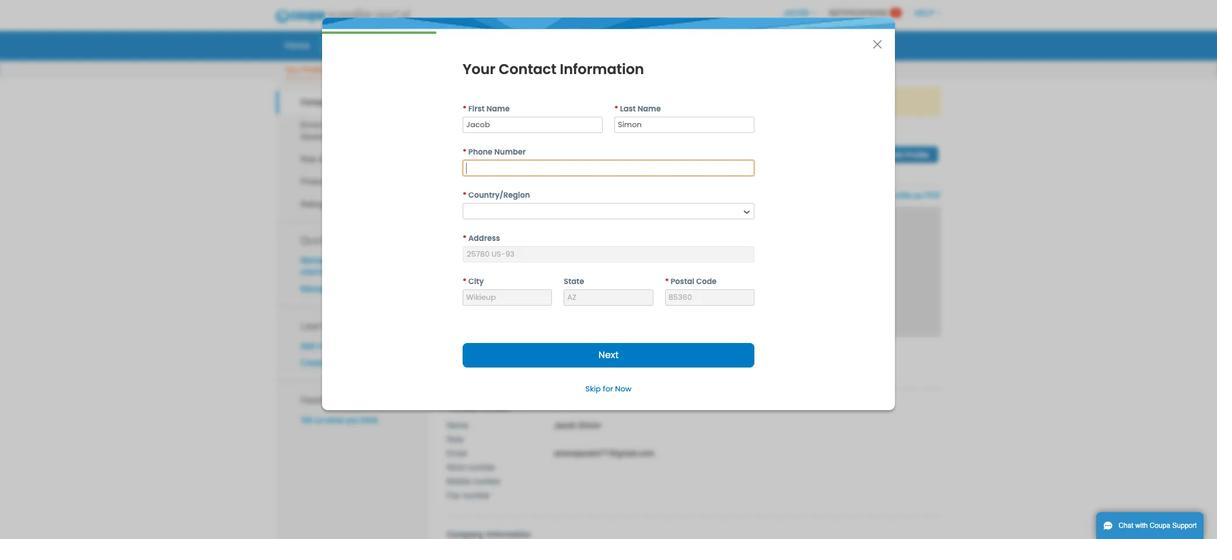 Task type: locate. For each thing, give the bounding box(es) containing it.
number down the work number
[[473, 477, 501, 486]]

download
[[850, 191, 887, 200]]

us
[[315, 416, 324, 425]]

progress
[[780, 133, 813, 142]]

tell us what you think button
[[301, 415, 378, 426]]

0 vertical spatial information
[[560, 60, 644, 79]]

1 vertical spatial for
[[603, 384, 613, 395]]

manage legal entities link
[[301, 284, 378, 294]]

sheets
[[472, 39, 499, 51]]

governance
[[301, 132, 345, 141]]

ratings
[[301, 200, 328, 209]]

0 vertical spatial contact
[[499, 60, 557, 79]]

what
[[326, 416, 343, 425]]

1 horizontal spatial your
[[463, 60, 496, 79]]

your for your profile
[[285, 65, 300, 74]]

1 vertical spatial number
[[473, 477, 501, 486]]

chat with coupa support button
[[1097, 513, 1204, 539]]

environmental, social, governance & diversity link
[[276, 114, 429, 148]]

* left country/region
[[463, 190, 467, 201]]

address down business
[[479, 366, 512, 375]]

0 vertical spatial primary
[[447, 366, 477, 375]]

* left first
[[463, 103, 467, 114]]

1 vertical spatial address
[[479, 366, 512, 375]]

create a discoverable profile
[[301, 359, 405, 368]]

contact down the asn link
[[499, 60, 557, 79]]

None text field
[[463, 117, 603, 133], [615, 117, 755, 133], [463, 160, 755, 176], [464, 247, 754, 262], [463, 290, 552, 306], [463, 117, 603, 133], [615, 117, 755, 133], [463, 160, 755, 176], [464, 247, 754, 262], [463, 290, 552, 306]]

contact
[[499, 60, 557, 79], [480, 403, 510, 412]]

2 horizontal spatial name
[[638, 103, 661, 114]]

for inside button
[[603, 384, 613, 395]]

number for work number
[[468, 463, 496, 472]]

0 vertical spatial manage
[[301, 255, 330, 265]]

1 horizontal spatial information
[[560, 60, 644, 79]]

name right by
[[638, 103, 661, 114]]

add more customers link
[[301, 341, 376, 351]]

& left diversity
[[347, 132, 353, 141]]

1 vertical spatial &
[[319, 154, 324, 164]]

&
[[347, 132, 353, 141], [319, 154, 324, 164], [331, 200, 336, 209]]

profile for your profile
[[302, 65, 324, 74]]

coupa inside complete your profile to get discovered by coupa buyers that are looking for items in your category. alert
[[638, 97, 662, 106]]

company up environmental,
[[301, 98, 338, 107]]

name
[[487, 103, 510, 114], [638, 103, 661, 114], [447, 421, 469, 430]]

profile down home
[[302, 65, 324, 74]]

diversity
[[355, 132, 386, 141]]

0 horizontal spatial coupa
[[638, 97, 662, 106]]

contact inside dialog
[[499, 60, 557, 79]]

0 horizontal spatial information
[[486, 530, 531, 539]]

0 vertical spatial number
[[468, 463, 496, 472]]

name for * last name
[[638, 103, 661, 114]]

add-ons link
[[808, 36, 857, 54]]

profile inside button
[[889, 191, 912, 200]]

manage
[[301, 255, 330, 265], [301, 284, 330, 294]]

0 horizontal spatial your
[[285, 65, 300, 74]]

0 vertical spatial for
[[749, 97, 759, 106]]

coupa right by
[[638, 97, 662, 106]]

company profile
[[301, 98, 366, 107]]

entities
[[352, 284, 378, 294]]

primary up 'role'
[[447, 403, 477, 412]]

2 vertical spatial &
[[331, 200, 336, 209]]

number down "mobile"
[[463, 491, 490, 500]]

0 horizontal spatial profile
[[382, 359, 405, 368]]

1 primary from the top
[[447, 366, 477, 375]]

ratings & references
[[301, 200, 380, 209]]

profile inside alert
[[538, 97, 560, 106]]

learning center
[[301, 319, 374, 333]]

your down home
[[285, 65, 300, 74]]

2 horizontal spatial &
[[347, 132, 353, 141]]

address up city
[[469, 233, 500, 244]]

* left city
[[463, 276, 467, 287]]

85360
[[621, 366, 644, 375]]

manage payment information link
[[301, 255, 364, 276]]

add more customers
[[301, 341, 376, 351]]

manage inside manage payment information
[[301, 255, 330, 265]]

* for * city
[[463, 276, 467, 287]]

quick
[[301, 233, 327, 247]]

1 vertical spatial manage
[[301, 284, 330, 294]]

businessfree banner
[[443, 129, 954, 389]]

progress bar
[[322, 32, 437, 34]]

1 your from the left
[[520, 97, 536, 106]]

1 horizontal spatial for
[[749, 97, 759, 106]]

quick links
[[301, 233, 353, 247]]

1 horizontal spatial coupa
[[1150, 522, 1171, 530]]

mobile
[[447, 477, 471, 486]]

for right skip
[[603, 384, 613, 395]]

primary
[[447, 366, 477, 375], [447, 403, 477, 412]]

manage up information
[[301, 255, 330, 265]]

contact down the primary address
[[480, 403, 510, 412]]

1 horizontal spatial profile
[[538, 97, 560, 106]]

is ultimate parent
[[700, 350, 769, 359]]

that
[[691, 97, 705, 106]]

links
[[329, 233, 353, 247]]

1 vertical spatial company
[[447, 530, 484, 539]]

information down the catalogs
[[560, 60, 644, 79]]

1 vertical spatial contact
[[480, 403, 510, 412]]

your for your contact information
[[463, 60, 496, 79]]

setup link
[[860, 36, 898, 54]]

* left phone
[[463, 147, 467, 158]]

primary contact
[[447, 403, 510, 412]]

company
[[301, 98, 338, 107], [447, 530, 484, 539]]

name up 'role'
[[447, 421, 469, 430]]

state
[[564, 276, 584, 287]]

number for mobile number fax number
[[473, 477, 501, 486]]

with
[[1136, 522, 1148, 530]]

jacob simon
[[554, 421, 602, 430]]

next button
[[463, 343, 755, 368]]

0 horizontal spatial for
[[603, 384, 613, 395]]

& right ratings
[[331, 200, 336, 209]]

profile left as
[[889, 191, 912, 200]]

None text field
[[464, 204, 740, 219], [665, 290, 755, 306], [464, 204, 740, 219], [665, 290, 755, 306]]

postal
[[671, 276, 695, 287]]

1 horizontal spatial company
[[447, 530, 484, 539]]

buyers
[[664, 97, 689, 106]]

profile up social,
[[340, 98, 366, 107]]

profile
[[538, 97, 560, 106], [382, 359, 405, 368]]

profile left progress
[[754, 133, 778, 142]]

coupa supplier portal image
[[267, 2, 418, 31]]

1 horizontal spatial your
[[791, 97, 807, 106]]

create
[[301, 359, 325, 368]]

address
[[469, 233, 500, 244], [479, 366, 512, 375]]

financial performance
[[301, 177, 382, 186]]

background image
[[447, 206, 942, 337]]

0 horizontal spatial company
[[301, 98, 338, 107]]

manage legal entities
[[301, 284, 378, 294]]

1 vertical spatial coupa
[[1150, 522, 1171, 530]]

1 horizontal spatial &
[[331, 200, 336, 209]]

address for primary address
[[479, 366, 512, 375]]

0 vertical spatial coupa
[[638, 97, 662, 106]]

1 horizontal spatial name
[[487, 103, 510, 114]]

your right in
[[791, 97, 807, 106]]

profile right edit on the right of the page
[[906, 151, 930, 160]]

0 horizontal spatial &
[[319, 154, 324, 164]]

number up mobile number fax number
[[468, 463, 496, 472]]

chat
[[1119, 522, 1134, 530]]

invoices
[[551, 39, 584, 51]]

ons
[[835, 39, 850, 51]]

financial performance link
[[276, 170, 429, 193]]

city
[[469, 276, 484, 287]]

0 vertical spatial address
[[469, 233, 500, 244]]

discoverable
[[334, 359, 380, 368]]

for left items
[[749, 97, 759, 106]]

2 primary from the top
[[447, 403, 477, 412]]

primary inside businessfree banner
[[447, 366, 477, 375]]

0 vertical spatial profile
[[538, 97, 560, 106]]

* postal code
[[665, 276, 717, 287]]

* up * city
[[463, 233, 467, 244]]

1 vertical spatial primary
[[447, 403, 477, 412]]

address inside your contact information dialog
[[469, 233, 500, 244]]

name right first
[[487, 103, 510, 114]]

to
[[563, 97, 569, 106]]

information down mobile number fax number
[[486, 530, 531, 539]]

as
[[914, 191, 923, 200]]

compliance
[[327, 154, 370, 164]]

company down fax
[[447, 530, 484, 539]]

0 horizontal spatial name
[[447, 421, 469, 430]]

add-ons
[[816, 39, 850, 51]]

address inside businessfree banner
[[479, 366, 512, 375]]

address for * address
[[469, 233, 500, 244]]

profile right 'discoverable'
[[382, 359, 405, 368]]

doing business as
[[447, 350, 521, 359]]

* for * first name
[[463, 103, 467, 114]]

0 vertical spatial &
[[347, 132, 353, 141]]

in
[[783, 97, 789, 106]]

* left postal
[[665, 276, 669, 287]]

your right complete
[[520, 97, 536, 106]]

1 manage from the top
[[301, 255, 330, 265]]

manage down information
[[301, 284, 330, 294]]

your down sheets
[[463, 60, 496, 79]]

ultimate
[[709, 350, 742, 359]]

your profile
[[285, 65, 324, 74]]

2 manage from the top
[[301, 284, 330, 294]]

0 horizontal spatial your
[[520, 97, 536, 106]]

ratings & references link
[[276, 193, 429, 216]]

performance
[[336, 177, 382, 186]]

& for compliance
[[319, 154, 324, 164]]

profile left to on the top
[[538, 97, 560, 106]]

93,
[[559, 366, 571, 375]]

service/time
[[417, 39, 469, 51]]

your inside dialog
[[463, 60, 496, 79]]

for
[[749, 97, 759, 106], [603, 384, 613, 395]]

coupa right with
[[1150, 522, 1171, 530]]

* left last
[[615, 103, 619, 114]]

primary down doing
[[447, 366, 477, 375]]

risk & compliance link
[[276, 148, 429, 170]]

fax
[[447, 491, 460, 500]]

country/region
[[469, 190, 530, 201]]

& right risk
[[319, 154, 324, 164]]

manage for manage legal entities
[[301, 284, 330, 294]]

0 vertical spatial company
[[301, 98, 338, 107]]

State text field
[[564, 290, 654, 306]]

2 your from the left
[[791, 97, 807, 106]]



Task type: vqa. For each thing, say whether or not it's contained in the screenshot.
doing business as
yes



Task type: describe. For each thing, give the bounding box(es) containing it.
25780
[[520, 366, 543, 375]]

progress bar inside your contact information dialog
[[322, 32, 437, 34]]

profile for download profile as pdf
[[889, 191, 912, 200]]

edit profile link
[[880, 147, 939, 163]]

* country/region
[[463, 190, 530, 201]]

25780 us-93, wikieup, az, 85360 link
[[520, 366, 644, 375]]

your contact information
[[463, 60, 644, 79]]

name for * first name
[[487, 103, 510, 114]]

primary for primary contact
[[447, 403, 477, 412]]

a
[[327, 359, 332, 368]]

coupa inside chat with coupa support button
[[1150, 522, 1171, 530]]

businessfree image
[[447, 129, 494, 177]]

complete your profile to get discovered by coupa buyers that are looking for items in your category.
[[483, 97, 843, 106]]

* for * postal code
[[665, 276, 669, 287]]

business
[[472, 350, 509, 359]]

2 vertical spatial number
[[463, 491, 490, 500]]

as
[[511, 350, 521, 359]]

skip for now button
[[577, 379, 641, 399]]

company for company profile
[[301, 98, 338, 107]]

* city
[[463, 276, 484, 287]]

manage payment information
[[301, 255, 364, 276]]

invoices link
[[543, 36, 592, 54]]

download profile as pdf button
[[850, 190, 942, 201]]

jacob
[[554, 421, 576, 430]]

tell
[[301, 416, 313, 425]]

risk & compliance
[[301, 154, 370, 164]]

chat with coupa support
[[1119, 522, 1197, 530]]

think
[[361, 416, 378, 425]]

simonjacob477@gmail.com
[[554, 449, 655, 458]]

feedback
[[301, 393, 344, 407]]

contact for primary
[[480, 403, 510, 412]]

complete your profile to get discovered by coupa buyers that are looking for items in your category. alert
[[447, 87, 942, 116]]

sourcing link
[[755, 36, 806, 54]]

looking
[[721, 97, 747, 106]]

catalogs
[[601, 39, 636, 51]]

more
[[317, 341, 336, 351]]

service/time sheets link
[[410, 36, 507, 54]]

information inside dialog
[[560, 60, 644, 79]]

your contact information dialog
[[322, 18, 895, 410]]

create a discoverable profile link
[[301, 359, 405, 368]]

complete
[[483, 97, 518, 106]]

for inside alert
[[749, 97, 759, 106]]

company for company information
[[447, 530, 484, 539]]

tell us what you think
[[301, 416, 378, 425]]

asn link
[[509, 36, 541, 54]]

profile progress
[[754, 133, 813, 142]]

close image
[[873, 40, 883, 49]]

* last name
[[615, 103, 661, 114]]

home link
[[277, 36, 317, 54]]

* phone number
[[463, 147, 526, 158]]

your profile link
[[284, 63, 324, 78]]

download profile as pdf
[[850, 191, 942, 200]]

* for * country/region
[[463, 190, 467, 201]]

social,
[[357, 120, 382, 130]]

add-
[[816, 39, 835, 51]]

email
[[447, 449, 467, 458]]

& for references
[[331, 200, 336, 209]]

financial
[[301, 177, 333, 186]]

* for * phone number
[[463, 147, 467, 158]]

1 vertical spatial information
[[486, 530, 531, 539]]

first
[[469, 103, 485, 114]]

primary for primary address
[[447, 366, 477, 375]]

add
[[301, 341, 315, 351]]

& inside environmental, social, governance & diversity
[[347, 132, 353, 141]]

environmental,
[[301, 120, 355, 130]]

references
[[338, 200, 380, 209]]

primary address
[[447, 366, 512, 375]]

* address
[[463, 233, 500, 244]]

edit
[[889, 151, 904, 160]]

center
[[343, 319, 374, 333]]

next
[[599, 349, 619, 362]]

pdf
[[925, 191, 942, 200]]

items
[[761, 97, 781, 106]]

manage for manage payment information
[[301, 255, 330, 265]]

last
[[620, 103, 636, 114]]

profile for company profile
[[340, 98, 366, 107]]

support
[[1173, 522, 1197, 530]]

* for * last name
[[615, 103, 619, 114]]

are
[[707, 97, 719, 106]]

learning
[[301, 319, 341, 333]]

25780 us-93, wikieup, az, 85360
[[520, 366, 644, 375]]

skip for now
[[586, 384, 632, 395]]

profile for edit profile
[[906, 151, 930, 160]]

setup
[[867, 39, 891, 51]]

environmental, social, governance & diversity
[[301, 120, 386, 141]]

information
[[301, 267, 341, 276]]

payment
[[332, 255, 364, 265]]

us-
[[545, 366, 559, 375]]

az,
[[606, 366, 619, 375]]

* first name
[[463, 103, 510, 114]]

1 vertical spatial profile
[[382, 359, 405, 368]]

discovered
[[585, 97, 625, 106]]

contact for your
[[499, 60, 557, 79]]

customers
[[338, 341, 376, 351]]

sourcing
[[763, 39, 798, 51]]

* for * address
[[463, 233, 467, 244]]

home
[[285, 39, 310, 51]]

doing
[[447, 350, 470, 359]]



